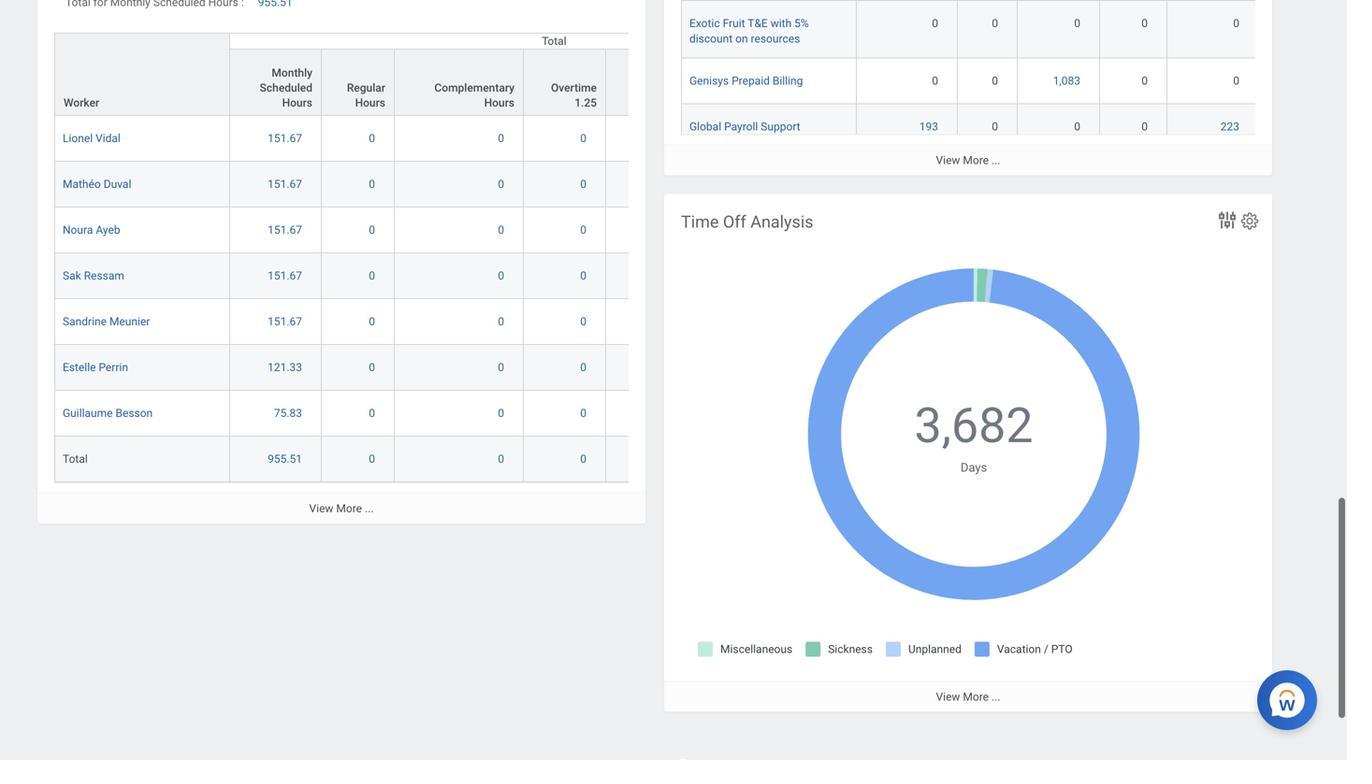 Task type: describe. For each thing, give the bounding box(es) containing it.
151.67 button for meunier
[[268, 314, 305, 329]]

regular hours column header
[[322, 34, 395, 117]]

with
[[771, 17, 792, 30]]

2 cell from the left
[[857, 0, 958, 1]]

151.67 for meunier
[[268, 315, 302, 328]]

total button
[[230, 34, 879, 49]]

overtime 1.50 image for perrin
[[614, 360, 680, 375]]

worker button
[[55, 34, 229, 115]]

ayeb
[[96, 224, 120, 237]]

overtime 1.50 image for ressam
[[614, 268, 680, 284]]

genisys
[[690, 74, 729, 87]]

exotic fruit t&e with 5% discount on resources link
[[690, 13, 809, 45]]

t&e
[[748, 17, 768, 30]]

955.51
[[268, 453, 302, 466]]

global
[[690, 120, 722, 133]]

prepaid
[[732, 74, 770, 87]]

overtime 1.25 column header
[[524, 34, 606, 117]]

row containing sandrine meunier
[[54, 299, 880, 345]]

5 cell from the left
[[1101, 0, 1168, 1]]

time off analysis
[[681, 212, 814, 232]]

monthly scheduled hours
[[260, 66, 313, 109]]

complementary
[[435, 81, 515, 94]]

sandrine meunier link
[[63, 312, 150, 328]]

row containing guillaume besson
[[54, 391, 880, 437]]

view more ... link for overtime hours - detailed view element
[[37, 493, 646, 524]]

hours inside monthly scheduled hours
[[282, 96, 313, 109]]

151.67 for ressam
[[268, 269, 302, 283]]

overtime for 1.25
[[551, 81, 597, 94]]

discount
[[690, 32, 733, 45]]

1 overtime 1.50 image from the top
[[614, 131, 680, 146]]

complementary hours column header
[[395, 34, 524, 117]]

8 overtime 1.50 image from the top
[[614, 452, 680, 467]]

row containing genisys prepaid billing
[[681, 58, 1348, 104]]

more for project reported time by project element
[[963, 154, 989, 167]]

on
[[736, 32, 748, 45]]

complementary hours button
[[395, 49, 523, 115]]

estelle
[[63, 361, 96, 374]]

3,682 button
[[915, 394, 1036, 459]]

ressam
[[84, 269, 124, 283]]

1 151.67 from the top
[[268, 132, 302, 145]]

151.67 button for ayeb
[[268, 223, 305, 238]]

overtime 1.50 image for meunier
[[614, 314, 680, 329]]

configure time off analysis image
[[1240, 211, 1261, 232]]

more inside the time off analysis element
[[963, 691, 989, 704]]

5%
[[795, 17, 809, 30]]

scheduled
[[260, 81, 313, 94]]

monthly
[[272, 66, 313, 79]]

view for overtime hours - detailed view element
[[309, 502, 334, 516]]

193
[[920, 120, 939, 133]]

4 cell from the left
[[1018, 0, 1101, 1]]

row containing sak ressam
[[54, 253, 880, 299]]

guillaume besson link
[[63, 403, 153, 420]]

overtime 1.50
[[634, 81, 679, 109]]

regular hours button
[[322, 49, 394, 115]]

genisys prepaid billing link
[[690, 71, 803, 87]]

time
[[681, 212, 719, 232]]

121.33
[[268, 361, 302, 374]]

overtime for 1.50
[[634, 81, 679, 94]]

lionel
[[63, 132, 93, 145]]

fruit
[[723, 17, 745, 30]]

row containing exotic fruit t&e with 5% discount on resources
[[681, 1, 1348, 58]]

overtime hours - detailed view element
[[37, 0, 880, 524]]

sandrine
[[63, 315, 107, 328]]

total inside "total" popup button
[[542, 35, 567, 48]]

hours for complementary hours
[[484, 96, 515, 109]]

... inside the time off analysis element
[[992, 691, 1001, 704]]

exotic
[[690, 17, 720, 30]]

support
[[761, 120, 801, 133]]

global payroll support
[[690, 120, 801, 133]]

row containing monthly scheduled hours
[[54, 34, 880, 117]]

2 vertical spatial view more ... link
[[664, 682, 1273, 713]]

1,083
[[1053, 74, 1081, 87]]

noura ayeb link
[[63, 220, 120, 237]]

configure and view chart data image
[[1217, 209, 1239, 232]]

view more ... inside the time off analysis element
[[936, 691, 1001, 704]]

sak ressam
[[63, 269, 124, 283]]

guillaume
[[63, 407, 113, 420]]

overtime 1.25 button
[[524, 49, 606, 115]]

mathéo duval
[[63, 178, 131, 191]]



Task type: locate. For each thing, give the bounding box(es) containing it.
1 vertical spatial view more ...
[[309, 502, 374, 516]]

more for overtime hours - detailed view element
[[336, 502, 362, 516]]

days
[[961, 461, 988, 475]]

off
[[723, 212, 747, 232]]

more inside project reported time by project element
[[963, 154, 989, 167]]

view for project reported time by project element
[[936, 154, 961, 167]]

2 hours from the left
[[355, 96, 386, 109]]

121.33 button
[[268, 360, 305, 375]]

estelle perrin link
[[63, 357, 128, 374]]

monthly scheduled hours column header
[[230, 34, 322, 117]]

hours down scheduled
[[282, 96, 313, 109]]

row containing global payroll support
[[681, 104, 1348, 150]]

75.83 button
[[274, 406, 305, 421]]

worker
[[64, 96, 99, 109]]

sandrine meunier
[[63, 315, 150, 328]]

1 cell from the left
[[681, 0, 857, 1]]

lionel vidal link
[[63, 128, 121, 145]]

0 horizontal spatial total
[[63, 453, 88, 466]]

5 151.67 from the top
[[268, 315, 302, 328]]

1 vertical spatial more
[[336, 502, 362, 516]]

223 button
[[1221, 119, 1243, 134]]

1 151.67 button from the top
[[268, 131, 305, 146]]

4 overtime 1.50 image from the top
[[614, 268, 680, 284]]

total element
[[63, 449, 88, 466]]

1 vertical spatial view
[[309, 502, 334, 516]]

151.67
[[268, 132, 302, 145], [268, 178, 302, 191], [268, 224, 302, 237], [268, 269, 302, 283], [268, 315, 302, 328]]

total
[[542, 35, 567, 48], [63, 453, 88, 466]]

... inside overtime hours - detailed view element
[[365, 502, 374, 516]]

2 horizontal spatial hours
[[484, 96, 515, 109]]

4 151.67 button from the top
[[268, 268, 305, 284]]

hours
[[282, 96, 313, 109], [355, 96, 386, 109], [484, 96, 515, 109]]

genisys prepaid billing
[[690, 74, 803, 87]]

noura
[[63, 224, 93, 237]]

hours inside regular hours
[[355, 96, 386, 109]]

overtime 1.50 image for duval
[[614, 177, 680, 192]]

151.67 button
[[268, 131, 305, 146], [268, 177, 305, 192], [268, 223, 305, 238], [268, 268, 305, 284], [268, 314, 305, 329]]

hours for regular hours
[[355, 96, 386, 109]]

mathéo duval link
[[63, 174, 131, 191]]

resources
[[751, 32, 800, 45]]

overtime up the 1.50
[[634, 81, 679, 94]]

223
[[1221, 120, 1240, 133]]

6 overtime 1.50 image from the top
[[614, 360, 680, 375]]

overtime 1.25
[[551, 81, 597, 109]]

row containing lionel vidal
[[54, 116, 880, 162]]

total down guillaume
[[63, 453, 88, 466]]

3 151.67 from the top
[[268, 224, 302, 237]]

payroll
[[724, 120, 758, 133]]

worker column header
[[54, 33, 230, 117]]

1 horizontal spatial total
[[542, 35, 567, 48]]

... for overtime hours - detailed view element
[[365, 502, 374, 516]]

more inside overtime hours - detailed view element
[[336, 502, 362, 516]]

overtime 1.50 image for besson
[[614, 406, 680, 421]]

exotic fruit t&e with 5% discount on resources
[[690, 17, 809, 45]]

more
[[963, 154, 989, 167], [336, 502, 362, 516], [963, 691, 989, 704]]

1 horizontal spatial overtime
[[634, 81, 679, 94]]

0
[[932, 17, 939, 30], [992, 17, 999, 30], [1075, 17, 1081, 30], [1142, 17, 1148, 30], [1234, 17, 1240, 30], [932, 74, 939, 87], [992, 74, 999, 87], [1142, 74, 1148, 87], [1234, 74, 1240, 87], [992, 120, 999, 133], [1075, 120, 1081, 133], [1142, 120, 1148, 133], [369, 132, 375, 145], [498, 132, 504, 145], [580, 132, 587, 145], [369, 178, 375, 191], [498, 178, 504, 191], [580, 178, 587, 191], [369, 224, 375, 237], [498, 224, 504, 237], [580, 224, 587, 237], [369, 269, 375, 283], [498, 269, 504, 283], [580, 269, 587, 283], [369, 315, 375, 328], [498, 315, 504, 328], [580, 315, 587, 328], [369, 361, 375, 374], [498, 361, 504, 374], [580, 361, 587, 374], [369, 407, 375, 420], [498, 407, 504, 420], [580, 407, 587, 420], [369, 453, 375, 466], [498, 453, 504, 466], [580, 453, 587, 466]]

row containing noura ayeb
[[54, 208, 880, 253]]

view
[[936, 154, 961, 167], [309, 502, 334, 516], [936, 691, 961, 704]]

0 vertical spatial view more ... link
[[664, 145, 1273, 176]]

overtime up the 1.25
[[551, 81, 597, 94]]

5 overtime 1.50 image from the top
[[614, 314, 680, 329]]

mathéo
[[63, 178, 101, 191]]

151.67 button for duval
[[268, 177, 305, 192]]

1,083 button
[[1053, 73, 1084, 88]]

sak
[[63, 269, 81, 283]]

view more ...
[[936, 154, 1001, 167], [309, 502, 374, 516], [936, 691, 1001, 704]]

2 vertical spatial view
[[936, 691, 961, 704]]

row
[[681, 0, 1348, 1], [681, 1, 1348, 58], [54, 33, 880, 117], [54, 34, 880, 117], [681, 58, 1348, 104], [681, 104, 1348, 150], [54, 116, 880, 162], [54, 162, 880, 208], [54, 208, 880, 253], [54, 253, 880, 299], [54, 299, 880, 345], [54, 345, 880, 391], [54, 391, 880, 437], [54, 437, 880, 483]]

hours inside the complementary hours
[[484, 96, 515, 109]]

global payroll support link
[[690, 116, 801, 133]]

2 overtime from the left
[[634, 81, 679, 94]]

noura ayeb
[[63, 224, 120, 237]]

sak ressam link
[[63, 266, 124, 283]]

1 vertical spatial view more ... link
[[37, 493, 646, 524]]

0 horizontal spatial overtime
[[551, 81, 597, 94]]

guillaume besson
[[63, 407, 153, 420]]

estelle perrin
[[63, 361, 128, 374]]

view more ... inside project reported time by project element
[[936, 154, 1001, 167]]

complementary hours
[[435, 81, 515, 109]]

151.67 for duval
[[268, 178, 302, 191]]

regular
[[347, 81, 386, 94]]

3,682
[[915, 398, 1034, 454]]

2 vertical spatial view more ...
[[936, 691, 1001, 704]]

... for project reported time by project element
[[992, 154, 1001, 167]]

3 hours from the left
[[484, 96, 515, 109]]

view inside the time off analysis element
[[936, 691, 961, 704]]

... inside project reported time by project element
[[992, 154, 1001, 167]]

regular hours
[[347, 81, 386, 109]]

billing
[[773, 74, 803, 87]]

vidal
[[96, 132, 121, 145]]

project reported time by project element
[[664, 0, 1348, 242]]

row containing mathéo duval
[[54, 162, 880, 208]]

...
[[992, 154, 1001, 167], [365, 502, 374, 516], [992, 691, 1001, 704]]

total up overtime 1.25 popup button
[[542, 35, 567, 48]]

0 vertical spatial total
[[542, 35, 567, 48]]

3 overtime 1.50 image from the top
[[614, 223, 680, 238]]

2 vertical spatial more
[[963, 691, 989, 704]]

view more ... inside overtime hours - detailed view element
[[309, 502, 374, 516]]

4 151.67 from the top
[[268, 269, 302, 283]]

7 overtime 1.50 image from the top
[[614, 406, 680, 421]]

cell
[[681, 0, 857, 1], [857, 0, 958, 1], [958, 0, 1018, 1], [1018, 0, 1101, 1], [1101, 0, 1168, 1], [1168, 0, 1260, 1]]

overtime
[[551, 81, 597, 94], [634, 81, 679, 94]]

view more ... for overtime hours - detailed view element
[[309, 502, 374, 516]]

1 horizontal spatial hours
[[355, 96, 386, 109]]

overtime 1.50 button
[[606, 49, 688, 115]]

row containing estelle perrin
[[54, 345, 880, 391]]

1.50
[[657, 96, 679, 109]]

955.51 button
[[268, 452, 305, 467]]

0 button
[[932, 16, 941, 31], [992, 16, 1001, 31], [1075, 16, 1084, 31], [1142, 16, 1151, 31], [1234, 16, 1243, 31], [932, 73, 941, 88], [992, 73, 1001, 88], [1142, 73, 1151, 88], [1234, 73, 1243, 88], [992, 119, 1001, 134], [1075, 119, 1084, 134], [1142, 119, 1151, 134], [369, 131, 378, 146], [498, 131, 507, 146], [580, 131, 590, 146], [369, 177, 378, 192], [498, 177, 507, 192], [580, 177, 590, 192], [369, 223, 378, 238], [498, 223, 507, 238], [580, 223, 590, 238], [369, 268, 378, 284], [498, 268, 507, 284], [580, 268, 590, 284], [369, 314, 378, 329], [498, 314, 507, 329], [580, 314, 590, 329], [369, 360, 378, 375], [498, 360, 507, 375], [580, 360, 590, 375], [369, 406, 378, 421], [498, 406, 507, 421], [580, 406, 590, 421], [369, 452, 378, 467], [498, 452, 507, 467], [580, 452, 590, 467]]

1 vertical spatial ...
[[365, 502, 374, 516]]

6 cell from the left
[[1168, 0, 1260, 1]]

0 vertical spatial ...
[[992, 154, 1001, 167]]

duval
[[104, 178, 131, 191]]

1.25
[[575, 96, 597, 109]]

193 button
[[920, 119, 941, 134]]

1 vertical spatial total
[[63, 453, 88, 466]]

5 151.67 button from the top
[[268, 314, 305, 329]]

meunier
[[109, 315, 150, 328]]

75.83
[[274, 407, 302, 420]]

view more ... link for project reported time by project element
[[664, 145, 1273, 176]]

3 151.67 button from the top
[[268, 223, 305, 238]]

view more ... for project reported time by project element
[[936, 154, 1001, 167]]

2 overtime 1.50 image from the top
[[614, 177, 680, 192]]

besson
[[116, 407, 153, 420]]

2 151.67 button from the top
[[268, 177, 305, 192]]

overtime 1.50 image
[[614, 131, 680, 146], [614, 177, 680, 192], [614, 223, 680, 238], [614, 268, 680, 284], [614, 314, 680, 329], [614, 360, 680, 375], [614, 406, 680, 421], [614, 452, 680, 467]]

2 151.67 from the top
[[268, 178, 302, 191]]

0 vertical spatial view
[[936, 154, 961, 167]]

0 vertical spatial more
[[963, 154, 989, 167]]

151.67 for ayeb
[[268, 224, 302, 237]]

lionel vidal
[[63, 132, 121, 145]]

0 horizontal spatial hours
[[282, 96, 313, 109]]

view inside project reported time by project element
[[936, 154, 961, 167]]

3 cell from the left
[[958, 0, 1018, 1]]

3,682 days
[[915, 398, 1034, 475]]

hours down complementary
[[484, 96, 515, 109]]

analysis
[[751, 212, 814, 232]]

monthly scheduled hours button
[[230, 49, 321, 115]]

2 vertical spatial ...
[[992, 691, 1001, 704]]

time off analysis element
[[664, 194, 1273, 713]]

1 overtime from the left
[[551, 81, 597, 94]]

1 hours from the left
[[282, 96, 313, 109]]

hours down regular
[[355, 96, 386, 109]]

0 vertical spatial view more ...
[[936, 154, 1001, 167]]

view more ... link
[[664, 145, 1273, 176], [37, 493, 646, 524], [664, 682, 1273, 713]]

overtime inside column header
[[551, 81, 597, 94]]

overtime 1.50 image for ayeb
[[614, 223, 680, 238]]

151.67 button for ressam
[[268, 268, 305, 284]]

perrin
[[99, 361, 128, 374]]



Task type: vqa. For each thing, say whether or not it's contained in the screenshot.
12/12/2022
no



